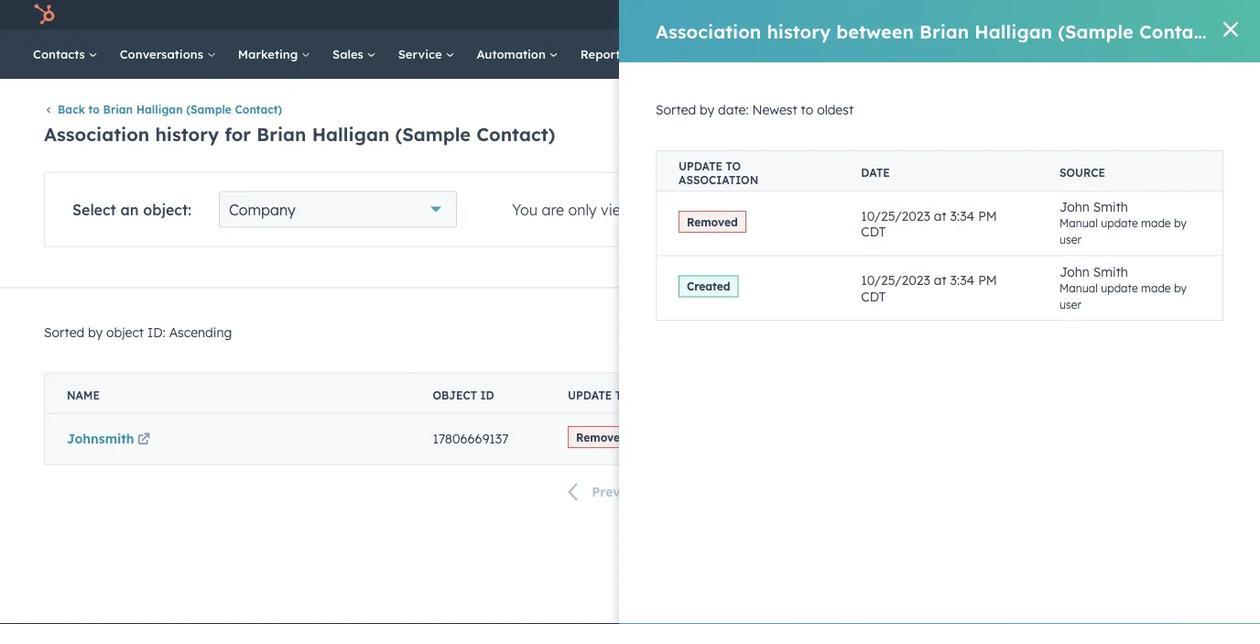 Task type: describe. For each thing, give the bounding box(es) containing it.
automation
[[477, 46, 550, 61]]

upgrade image
[[927, 8, 944, 24]]

view
[[437, 450, 462, 464]]

manual for removed
[[1060, 216, 1099, 230]]

3:34 for removed
[[951, 207, 975, 223]]

at for created
[[934, 272, 947, 288]]

1 vertical spatial update
[[568, 388, 612, 402]]

association for association history for
[[44, 123, 150, 146]]

john for created
[[1060, 263, 1090, 279]]

sorted by date: newest to oldest
[[656, 102, 854, 118]]

date:
[[719, 102, 749, 118]]

to inside 'update to association'
[[726, 159, 741, 173]]

object id
[[433, 388, 495, 402]]

1 vertical spatial update to association
[[568, 388, 714, 402]]

johnsmith button
[[1124, 0, 1237, 29]]

oldest
[[818, 102, 854, 118]]

john smith manual update made by user for created
[[1060, 263, 1187, 311]]

you are only viewing the association history for brian halligan (sample contact) 's companies .
[[512, 200, 1159, 218]]

contacts
[[33, 46, 89, 61]]

manual for created
[[1060, 281, 1099, 295]]

made for removed
[[1142, 216, 1172, 230]]

1 vertical spatial association
[[684, 200, 763, 218]]

ascending
[[169, 324, 232, 340]]

help image
[[1035, 8, 1051, 25]]

company
[[229, 200, 296, 218]]

history for association history for brian halligan (sample contact)
[[155, 123, 219, 146]]

contact) left close icon
[[1140, 20, 1219, 43]]

halligan right calling icon
[[975, 20, 1053, 43]]

10/25/2023 at 3:34 pm cdt for removed
[[862, 207, 998, 239]]

sales link
[[322, 29, 387, 79]]

contact) up you
[[477, 123, 556, 146]]

smith for removed
[[1094, 199, 1129, 215]]

automation link
[[466, 29, 570, 79]]

help button
[[1028, 0, 1059, 29]]

hubspot link
[[22, 4, 69, 26]]

marketing
[[238, 46, 302, 61]]

sorted for sorted by date: newest to oldest
[[656, 102, 697, 118]]

reporting link
[[570, 29, 663, 79]]

pm for created
[[979, 272, 998, 288]]

back
[[58, 102, 85, 116]]

association for association history between
[[656, 20, 762, 43]]

marketing link
[[227, 29, 322, 79]]

made for created
[[1142, 281, 1172, 295]]

17806669137
[[433, 431, 509, 447]]

marketplaces button
[[985, 0, 1024, 29]]

10/25/2023 at 3:34 pm cdt for created
[[862, 272, 998, 304]]

calling icon button
[[951, 3, 982, 27]]

at for removed
[[934, 207, 947, 223]]

johnsmith
[[1155, 7, 1210, 22]]

view history
[[437, 450, 500, 464]]

viewing
[[601, 200, 654, 218]]

notifications button
[[1089, 0, 1120, 29]]

johnsmith menu
[[922, 0, 1239, 29]]

halligan down date
[[883, 200, 940, 218]]

conversations
[[120, 46, 207, 61]]

0 vertical spatial association
[[679, 173, 759, 186]]

an
[[120, 200, 139, 218]]

update for created
[[1102, 281, 1139, 295]]

id:
[[147, 324, 166, 340]]

association history between brian halligan (sample contact)
[[656, 20, 1219, 43]]

view history button
[[425, 445, 512, 469]]

calling icon image
[[958, 7, 974, 24]]

close image
[[1224, 22, 1239, 37]]

user for removed
[[1060, 233, 1082, 246]]

service link
[[387, 29, 466, 79]]

search button
[[1213, 38, 1244, 70]]



Task type: locate. For each thing, give the bounding box(es) containing it.
0 vertical spatial 10/25/2023 at 3:34 pm cdt
[[862, 207, 998, 239]]

view history group
[[389, 439, 512, 475]]

contact)
[[1140, 20, 1219, 43], [235, 102, 282, 116], [477, 123, 556, 146], [1006, 200, 1066, 218]]

object left id:
[[106, 324, 144, 340]]

removed right the
[[687, 215, 738, 228]]

conversations link
[[109, 29, 227, 79]]

object
[[433, 388, 477, 402]]

made right 's
[[1142, 216, 1172, 230]]

0 vertical spatial sorted
[[656, 102, 697, 118]]

0 vertical spatial john
[[1060, 199, 1090, 215]]

john smith manual update made by user
[[1060, 199, 1187, 246], [1060, 263, 1187, 311]]

0 vertical spatial removed
[[687, 215, 738, 228]]

john down source
[[1060, 199, 1090, 215]]

newest
[[753, 102, 798, 118]]

between
[[837, 20, 914, 43]]

date
[[862, 166, 890, 180]]

2 made from the top
[[1142, 281, 1172, 295]]

0 vertical spatial cdt
[[862, 223, 886, 239]]

manual down 's
[[1060, 281, 1099, 295]]

1 vertical spatial 10/25/2023
[[862, 272, 931, 288]]

made down .
[[1142, 281, 1172, 295]]

prev button
[[557, 480, 627, 504]]

2 update from the top
[[1102, 281, 1139, 295]]

manual down source
[[1060, 216, 1099, 230]]

2 john from the top
[[1060, 263, 1090, 279]]

2 smith from the top
[[1094, 263, 1129, 279]]

object right 'an'
[[143, 200, 188, 218]]

link opens in a new window image
[[137, 434, 150, 447]]

company button
[[219, 191, 457, 228]]

john for removed
[[1060, 199, 1090, 215]]

contact) up 'association history for brian halligan (sample contact)'
[[235, 102, 282, 116]]

only
[[569, 200, 597, 218]]

user for created
[[1060, 297, 1082, 311]]

smith down companies
[[1094, 263, 1129, 279]]

select
[[72, 200, 116, 218]]

john down 's
[[1060, 263, 1090, 279]]

1 10/25/2023 at 3:34 pm cdt from the top
[[862, 207, 998, 239]]

name
[[67, 388, 100, 402]]

Search HubSpot search field
[[1003, 38, 1228, 70]]

update
[[1102, 216, 1139, 230], [1102, 281, 1139, 295]]

contacts link
[[22, 29, 109, 79]]

1 vertical spatial object
[[106, 324, 144, 340]]

1 made from the top
[[1142, 216, 1172, 230]]

0 vertical spatial smith
[[1094, 199, 1129, 215]]

service
[[398, 46, 446, 61]]

1 vertical spatial cdt
[[862, 288, 886, 304]]

search image
[[1222, 48, 1235, 60]]

halligan up company popup button at the top of page
[[312, 123, 390, 146]]

2 cdt from the top
[[862, 288, 886, 304]]

:
[[188, 200, 192, 218]]

hubspot image
[[33, 4, 55, 26]]

0 horizontal spatial for
[[225, 123, 251, 146]]

0 vertical spatial update
[[1102, 216, 1139, 230]]

companies
[[1080, 200, 1155, 218]]

0 vertical spatial update to association
[[679, 159, 759, 186]]

history for association history between brian halligan (sample contact)
[[767, 20, 831, 43]]

0 vertical spatial association
[[656, 20, 762, 43]]

1 vertical spatial 10/25/2023 at 3:34 pm cdt
[[862, 272, 998, 304]]

sorted left the date:
[[656, 102, 697, 118]]

3:34
[[951, 207, 975, 223], [951, 272, 975, 288]]

0 vertical spatial user
[[1060, 233, 1082, 246]]

removed
[[687, 215, 738, 228], [576, 430, 628, 444]]

sorted for sorted by object id: ascending
[[44, 324, 84, 340]]

pm
[[979, 207, 998, 223], [979, 272, 998, 288]]

reporting
[[581, 46, 643, 61]]

1 horizontal spatial update
[[679, 159, 723, 173]]

sorted by object id: ascending
[[44, 324, 232, 340]]

removed up prev
[[576, 430, 628, 444]]

john smith manual update made by user down source
[[1060, 199, 1187, 246]]

update left .
[[1102, 216, 1139, 230]]

by
[[700, 102, 715, 118], [1175, 216, 1187, 230], [1175, 281, 1187, 295], [88, 324, 103, 340]]

0 vertical spatial pm
[[979, 207, 998, 223]]

0 vertical spatial object
[[143, 200, 188, 218]]

to
[[801, 102, 814, 118], [89, 102, 100, 116], [726, 159, 741, 173], [615, 388, 631, 402]]

association up the date:
[[656, 20, 762, 43]]

1 at from the top
[[934, 207, 947, 223]]

2 3:34 from the top
[[951, 272, 975, 288]]

update for removed
[[1102, 216, 1139, 230]]

notifications image
[[1096, 8, 1113, 25]]

0 vertical spatial update
[[679, 159, 723, 173]]

1 manual from the top
[[1060, 216, 1099, 230]]

update
[[679, 159, 723, 173], [568, 388, 612, 402]]

update down companies
[[1102, 281, 1139, 295]]

update inside 'update to association'
[[679, 159, 723, 173]]

upgrade link
[[924, 5, 947, 24]]

1 10/25/2023 from the top
[[862, 207, 931, 223]]

source
[[1060, 166, 1106, 180]]

back to brian halligan (sample contact)
[[58, 102, 282, 116]]

made
[[1142, 216, 1172, 230], [1142, 281, 1172, 295]]

1 vertical spatial made
[[1142, 281, 1172, 295]]

1 vertical spatial association
[[44, 123, 150, 146]]

1 update from the top
[[1102, 216, 1139, 230]]

1 user from the top
[[1060, 233, 1082, 246]]

association history for brian halligan (sample contact)
[[44, 123, 556, 146]]

john smith manual update made by user down companies
[[1060, 263, 1187, 311]]

sales
[[333, 46, 367, 61]]

johnsmith
[[67, 431, 134, 447]]

1 vertical spatial pm
[[979, 272, 998, 288]]

history inside button
[[465, 450, 500, 464]]

1 3:34 from the top
[[951, 207, 975, 223]]

1 smith from the top
[[1094, 199, 1129, 215]]

0 vertical spatial at
[[934, 207, 947, 223]]

1 vertical spatial sorted
[[44, 324, 84, 340]]

user
[[1060, 233, 1082, 246], [1060, 297, 1082, 311]]

settings link
[[1062, 5, 1085, 24]]

1 horizontal spatial for
[[819, 200, 838, 218]]

pm for removed
[[979, 207, 998, 223]]

history for view history
[[465, 450, 500, 464]]

sorted up name
[[44, 324, 84, 340]]

select an object :
[[72, 200, 192, 218]]

0 horizontal spatial association
[[44, 123, 150, 146]]

prev
[[592, 484, 621, 500]]

object
[[143, 200, 188, 218], [106, 324, 144, 340]]

contact) down source
[[1006, 200, 1066, 218]]

0 horizontal spatial removed
[[576, 430, 628, 444]]

1 pm from the top
[[979, 207, 998, 223]]

history
[[767, 20, 831, 43], [155, 123, 219, 146], [767, 200, 814, 218], [465, 450, 500, 464]]

1 vertical spatial 3:34
[[951, 272, 975, 288]]

you
[[512, 200, 538, 218]]

created
[[687, 279, 731, 293]]

1 vertical spatial manual
[[1060, 281, 1099, 295]]

0 vertical spatial john smith manual update made by user
[[1060, 199, 1187, 246]]

1 horizontal spatial association
[[656, 20, 762, 43]]

the
[[658, 200, 680, 218]]

2 10/25/2023 from the top
[[862, 272, 931, 288]]

2 vertical spatial association
[[634, 388, 714, 402]]

cdt for created
[[862, 288, 886, 304]]

0 horizontal spatial sorted
[[44, 324, 84, 340]]

's
[[1066, 200, 1076, 218]]

smith right 's
[[1094, 199, 1129, 215]]

at
[[934, 207, 947, 223], [934, 272, 947, 288]]

1 vertical spatial at
[[934, 272, 947, 288]]

1 vertical spatial removed
[[576, 430, 628, 444]]

johnsmith link
[[67, 431, 153, 447]]

smith
[[1094, 199, 1129, 215], [1094, 263, 1129, 279]]

0 vertical spatial 3:34
[[951, 207, 975, 223]]

10/25/2023 for created
[[862, 272, 931, 288]]

2 user from the top
[[1060, 297, 1082, 311]]

update to association
[[679, 159, 759, 186], [568, 388, 714, 402]]

association down back
[[44, 123, 150, 146]]

2 at from the top
[[934, 272, 947, 288]]

0 vertical spatial manual
[[1060, 216, 1099, 230]]

2 10/25/2023 at 3:34 pm cdt from the top
[[862, 272, 998, 304]]

john smith image
[[1135, 6, 1151, 23]]

association
[[679, 173, 759, 186], [684, 200, 763, 218], [634, 388, 714, 402]]

1 vertical spatial john
[[1060, 263, 1090, 279]]

id
[[481, 388, 495, 402]]

0 vertical spatial 10/25/2023
[[862, 207, 931, 223]]

object for :
[[143, 200, 188, 218]]

halligan down the conversations
[[136, 102, 183, 116]]

1 horizontal spatial sorted
[[656, 102, 697, 118]]

association
[[656, 20, 762, 43], [44, 123, 150, 146]]

0 horizontal spatial update
[[568, 388, 612, 402]]

1 vertical spatial user
[[1060, 297, 1082, 311]]

10/25/2023 at 3:34 pm cdt
[[862, 207, 998, 239], [862, 272, 998, 304]]

1 cdt from the top
[[862, 223, 886, 239]]

cdt for removed
[[862, 223, 886, 239]]

cdt
[[862, 223, 886, 239], [862, 288, 886, 304]]

john smith manual update made by user for removed
[[1060, 199, 1187, 246]]

1 john smith manual update made by user from the top
[[1060, 199, 1187, 246]]

1 horizontal spatial removed
[[687, 215, 738, 228]]

manual
[[1060, 216, 1099, 230], [1060, 281, 1099, 295]]

for
[[225, 123, 251, 146], [819, 200, 838, 218]]

2 pm from the top
[[979, 272, 998, 288]]

link opens in a new window image
[[137, 434, 150, 447]]

sorted
[[656, 102, 697, 118], [44, 324, 84, 340]]

2 john smith manual update made by user from the top
[[1060, 263, 1187, 311]]

1 vertical spatial update
[[1102, 281, 1139, 295]]

are
[[542, 200, 565, 218]]

smith for created
[[1094, 263, 1129, 279]]

2 manual from the top
[[1060, 281, 1099, 295]]

settings image
[[1066, 8, 1082, 24]]

marketplaces image
[[996, 8, 1013, 25]]

0 vertical spatial made
[[1142, 216, 1172, 230]]

object for id:
[[106, 324, 144, 340]]

halligan
[[975, 20, 1053, 43], [136, 102, 183, 116], [312, 123, 390, 146], [883, 200, 940, 218]]

3:34 for created
[[951, 272, 975, 288]]

1 vertical spatial smith
[[1094, 263, 1129, 279]]

1 john from the top
[[1060, 199, 1090, 215]]

john
[[1060, 199, 1090, 215], [1060, 263, 1090, 279]]

10/25/2023
[[862, 207, 931, 223], [862, 272, 931, 288]]

1 vertical spatial for
[[819, 200, 838, 218]]

(sample
[[1059, 20, 1134, 43], [186, 102, 232, 116], [395, 123, 471, 146], [944, 200, 1002, 218]]

10/25/2023 for removed
[[862, 207, 931, 223]]

1 vertical spatial john smith manual update made by user
[[1060, 263, 1187, 311]]

brian
[[920, 20, 970, 43], [103, 102, 133, 116], [257, 123, 307, 146], [842, 200, 879, 218]]

.
[[1155, 200, 1159, 218]]

0 vertical spatial for
[[225, 123, 251, 146]]



Task type: vqa. For each thing, say whether or not it's contained in the screenshot.
the bottom 10/25/2023
yes



